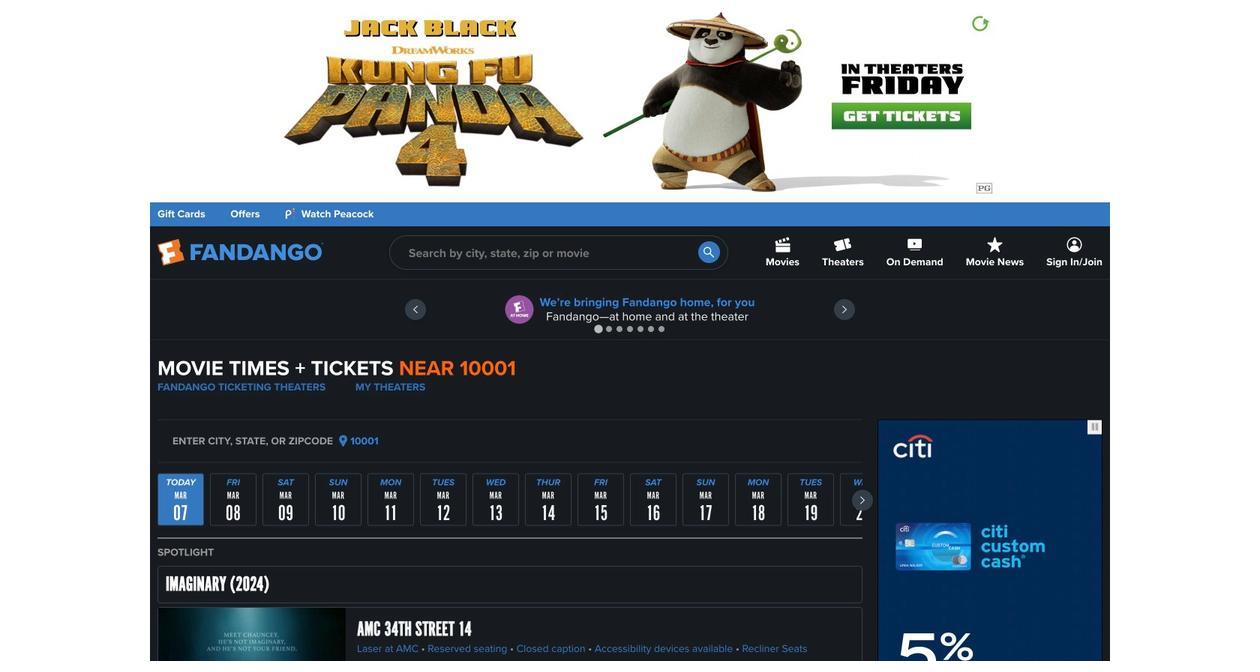 Task type: locate. For each thing, give the bounding box(es) containing it.
1 of 60 group
[[158, 474, 204, 527]]

region
[[150, 280, 1111, 340], [158, 474, 887, 527]]

1 vertical spatial region
[[158, 474, 887, 527]]

0 vertical spatial region
[[150, 280, 1111, 340]]

Search by city, state, zip or movie text field
[[389, 236, 729, 270]]

advertisement element
[[266, 8, 994, 195], [878, 420, 1103, 662]]

offer icon image
[[505, 296, 534, 324]]

select a slide to show tab list
[[150, 323, 1111, 335]]

None search field
[[389, 236, 729, 270]]



Task type: describe. For each thing, give the bounding box(es) containing it.
imaginary (2024) image
[[158, 609, 346, 662]]

1 vertical spatial advertisement element
[[878, 420, 1103, 662]]

location light image
[[339, 436, 348, 448]]

0 vertical spatial advertisement element
[[266, 8, 994, 195]]



Task type: vqa. For each thing, say whether or not it's contained in the screenshot.
7:00P link
no



